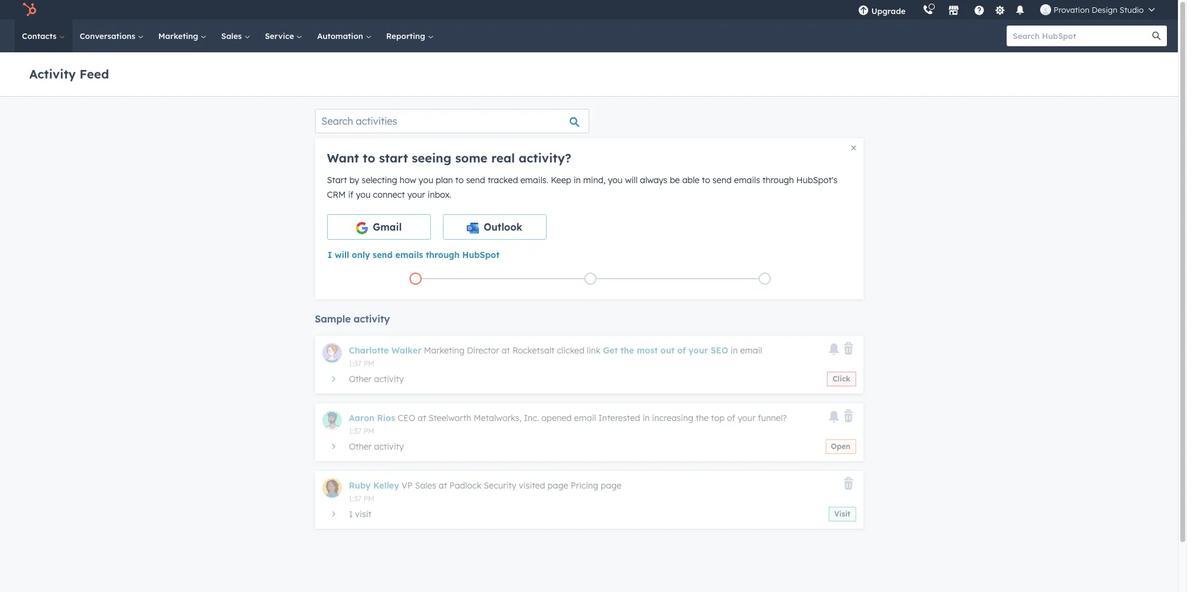Task type: describe. For each thing, give the bounding box(es) containing it.
start by selecting how you plan to send tracked emails. keep in mind, you will always be able to send emails through hubspot's crm if you connect your inbox.
[[327, 175, 838, 200]]

search button
[[1146, 26, 1167, 46]]

reporting
[[386, 31, 427, 41]]

funnel?
[[758, 413, 787, 424]]

1 vertical spatial in
[[731, 346, 738, 356]]

0 horizontal spatial sales
[[221, 31, 244, 41]]

help button
[[969, 0, 990, 20]]

kelley
[[373, 481, 399, 492]]

plan
[[436, 175, 453, 186]]

ruby kelley vp sales at padlock security visited page pricing page
[[349, 481, 622, 492]]

0 vertical spatial marketing
[[158, 31, 201, 41]]

connect
[[373, 190, 405, 200]]

mind,
[[583, 175, 606, 186]]

always
[[640, 175, 667, 186]]

1:37 for charlotte walker
[[349, 360, 362, 369]]

1 vertical spatial the
[[696, 413, 709, 424]]

marketplaces button
[[941, 0, 967, 20]]

charlotte
[[349, 346, 389, 356]]

sales link
[[214, 20, 258, 52]]

1 horizontal spatial you
[[419, 175, 433, 186]]

0 horizontal spatial emails
[[395, 250, 423, 261]]

hubspot
[[462, 250, 499, 261]]

provation design studio
[[1054, 5, 1144, 15]]

menu containing provation design studio
[[849, 0, 1163, 20]]

ruby kelley link
[[349, 481, 399, 492]]

conversations
[[80, 31, 138, 41]]

design
[[1092, 5, 1117, 15]]

0 horizontal spatial you
[[356, 190, 371, 200]]

activity?
[[519, 151, 571, 166]]

0 vertical spatial email
[[740, 346, 762, 356]]

how
[[400, 175, 416, 186]]

padlock
[[449, 481, 481, 492]]

be
[[670, 175, 680, 186]]

feed
[[80, 66, 109, 81]]

open
[[831, 442, 850, 452]]

click
[[833, 375, 850, 384]]

automation
[[317, 31, 365, 41]]

director
[[467, 346, 499, 356]]

Gmail checkbox
[[327, 215, 431, 240]]

seo
[[711, 346, 728, 356]]

1 horizontal spatial of
[[727, 413, 735, 424]]

0 horizontal spatial to
[[363, 151, 375, 166]]

at for sales
[[439, 481, 447, 492]]

reporting link
[[379, 20, 441, 52]]

get the most out of your seo link
[[603, 346, 728, 356]]

pricing
[[571, 481, 598, 492]]

activity feed
[[29, 66, 109, 81]]

most
[[637, 346, 658, 356]]

by
[[349, 175, 359, 186]]

close image
[[851, 146, 856, 151]]

able
[[682, 175, 700, 186]]

emails.
[[520, 175, 548, 186]]

aaron rios link
[[349, 413, 395, 424]]

aaron rios ceo at steelworth metalworks, inc. opened email interested in increasing the top of your funnel?
[[349, 413, 787, 424]]

top
[[711, 413, 725, 424]]

i will only send emails through hubspot button
[[327, 250, 500, 261]]

hubspot link
[[15, 2, 46, 17]]

start
[[327, 175, 347, 186]]

calling icon image
[[923, 5, 934, 16]]

start
[[379, 151, 408, 166]]

charlotte walker marketing director at rocketsalt clicked link get the most out of your seo in email
[[349, 346, 762, 356]]

ruby
[[349, 481, 371, 492]]

some
[[455, 151, 488, 166]]

gmail
[[373, 221, 402, 233]]

hubspot image
[[22, 2, 37, 17]]

if
[[348, 190, 353, 200]]

activity
[[29, 66, 76, 81]]

1:37 pm for aaron rios
[[349, 427, 374, 436]]

only
[[352, 250, 370, 261]]

tracked
[[488, 175, 518, 186]]

aaron
[[349, 413, 374, 424]]

steelworth
[[428, 413, 471, 424]]

increasing
[[652, 413, 693, 424]]

2 vertical spatial your
[[738, 413, 756, 424]]

2 vertical spatial in
[[643, 413, 650, 424]]

activity
[[354, 313, 390, 325]]

sample
[[315, 313, 351, 325]]

keep
[[551, 175, 571, 186]]

out
[[660, 346, 675, 356]]

automation link
[[310, 20, 379, 52]]

opened
[[541, 413, 572, 424]]

0 horizontal spatial will
[[335, 250, 349, 261]]

1 vertical spatial through
[[426, 250, 460, 261]]

2 horizontal spatial you
[[608, 175, 623, 186]]

Outlook checkbox
[[443, 215, 546, 240]]

crm
[[327, 190, 346, 200]]

conversations link
[[72, 20, 151, 52]]

1:37 for aaron rios
[[349, 427, 362, 436]]

visited
[[519, 481, 545, 492]]

1 horizontal spatial marketing
[[424, 346, 464, 356]]

outlook
[[484, 221, 522, 233]]

0 horizontal spatial send
[[373, 250, 393, 261]]

real
[[491, 151, 515, 166]]

settings link
[[992, 3, 1007, 16]]

calling icon button
[[918, 2, 939, 18]]



Task type: vqa. For each thing, say whether or not it's contained in the screenshot.
middle Preview
no



Task type: locate. For each thing, give the bounding box(es) containing it.
james peterson image
[[1040, 4, 1051, 15]]

0 vertical spatial of
[[677, 346, 686, 356]]

at
[[502, 346, 510, 356], [418, 413, 426, 424], [439, 481, 447, 492]]

0 horizontal spatial at
[[418, 413, 426, 424]]

contacts link
[[15, 20, 72, 52]]

0 vertical spatial the
[[621, 346, 634, 356]]

2 1:37 from the top
[[349, 427, 362, 436]]

Search HubSpot search field
[[1007, 26, 1156, 46]]

help image
[[974, 5, 985, 16]]

in right seo
[[731, 346, 738, 356]]

1 vertical spatial 1:37
[[349, 427, 362, 436]]

marketing left sales link
[[158, 31, 201, 41]]

1 horizontal spatial your
[[688, 346, 708, 356]]

pm down ruby kelley link
[[364, 495, 374, 504]]

metalworks,
[[474, 413, 522, 424]]

onboarding.steps.finalstep.title image
[[762, 276, 768, 283]]

page right visited at the bottom left of page
[[548, 481, 568, 492]]

i
[[328, 250, 332, 261]]

2 1:37 pm from the top
[[349, 427, 374, 436]]

0 horizontal spatial through
[[426, 250, 460, 261]]

through
[[763, 175, 794, 186], [426, 250, 460, 261]]

1 pm from the top
[[364, 360, 374, 369]]

email
[[740, 346, 762, 356], [574, 413, 596, 424]]

2 page from the left
[[601, 481, 622, 492]]

email right opened
[[574, 413, 596, 424]]

at for director
[[502, 346, 510, 356]]

settings image
[[994, 5, 1005, 16]]

3 pm from the top
[[364, 495, 374, 504]]

want to start seeing some real activity?
[[327, 151, 571, 166]]

0 horizontal spatial page
[[548, 481, 568, 492]]

1:37 pm down ruby
[[349, 495, 374, 504]]

1 1:37 from the top
[[349, 360, 362, 369]]

1 1:37 pm from the top
[[349, 360, 374, 369]]

pm for charlotte walker
[[364, 360, 374, 369]]

pm for ruby kelley
[[364, 495, 374, 504]]

in
[[574, 175, 581, 186], [731, 346, 738, 356], [643, 413, 650, 424]]

1:37 pm
[[349, 360, 374, 369], [349, 427, 374, 436], [349, 495, 374, 504]]

2 horizontal spatial send
[[713, 175, 732, 186]]

1 page from the left
[[548, 481, 568, 492]]

through left hubspot's
[[763, 175, 794, 186]]

you
[[419, 175, 433, 186], [608, 175, 623, 186], [356, 190, 371, 200]]

selecting
[[362, 175, 397, 186]]

rios
[[377, 413, 395, 424]]

send right able
[[713, 175, 732, 186]]

email right seo
[[740, 346, 762, 356]]

marketplaces image
[[948, 5, 959, 16]]

pm for aaron rios
[[364, 427, 374, 436]]

1:37 pm for ruby kelley
[[349, 495, 374, 504]]

0 vertical spatial through
[[763, 175, 794, 186]]

vp
[[402, 481, 413, 492]]

in right keep
[[574, 175, 581, 186]]

get
[[603, 346, 618, 356]]

0 vertical spatial sales
[[221, 31, 244, 41]]

1:37 down ruby
[[349, 495, 362, 504]]

0 horizontal spatial marketing
[[158, 31, 201, 41]]

your down how
[[407, 190, 425, 200]]

1 vertical spatial will
[[335, 250, 349, 261]]

3 1:37 from the top
[[349, 495, 362, 504]]

1 vertical spatial 1:37 pm
[[349, 427, 374, 436]]

clicked
[[557, 346, 585, 356]]

0 vertical spatial will
[[625, 175, 638, 186]]

interested
[[598, 413, 640, 424]]

0 vertical spatial pm
[[364, 360, 374, 369]]

want
[[327, 151, 359, 166]]

1 horizontal spatial the
[[696, 413, 709, 424]]

the
[[621, 346, 634, 356], [696, 413, 709, 424]]

menu
[[849, 0, 1163, 20]]

1:37 pm down charlotte
[[349, 360, 374, 369]]

marketing link
[[151, 20, 214, 52]]

emails inside start by selecting how you plan to send tracked emails. keep in mind, you will always be able to send emails through hubspot's crm if you connect your inbox.
[[734, 175, 760, 186]]

security
[[484, 481, 516, 492]]

2 vertical spatial 1:37 pm
[[349, 495, 374, 504]]

link
[[587, 346, 601, 356]]

2 horizontal spatial your
[[738, 413, 756, 424]]

0 vertical spatial emails
[[734, 175, 760, 186]]

page right pricing
[[601, 481, 622, 492]]

will
[[625, 175, 638, 186], [335, 250, 349, 261]]

Search activities search field
[[315, 109, 589, 133]]

pm down charlotte
[[364, 360, 374, 369]]

service link
[[258, 20, 310, 52]]

your inside start by selecting how you plan to send tracked emails. keep in mind, you will always be able to send emails through hubspot's crm if you connect your inbox.
[[407, 190, 425, 200]]

2 horizontal spatial at
[[502, 346, 510, 356]]

in inside start by selecting how you plan to send tracked emails. keep in mind, you will always be able to send emails through hubspot's crm if you connect your inbox.
[[574, 175, 581, 186]]

0 horizontal spatial in
[[574, 175, 581, 186]]

onboarding.steps.sendtrackedemailingmail.title image
[[587, 276, 593, 283]]

you right mind,
[[608, 175, 623, 186]]

0 horizontal spatial your
[[407, 190, 425, 200]]

sales right vp
[[415, 481, 436, 492]]

0 vertical spatial 1:37
[[349, 360, 362, 369]]

you right how
[[419, 175, 433, 186]]

studio
[[1120, 5, 1144, 15]]

1 horizontal spatial emails
[[734, 175, 760, 186]]

through left hubspot
[[426, 250, 460, 261]]

0 horizontal spatial of
[[677, 346, 686, 356]]

the right get
[[621, 346, 634, 356]]

service
[[265, 31, 296, 41]]

1 horizontal spatial will
[[625, 175, 638, 186]]

1 vertical spatial email
[[574, 413, 596, 424]]

0 vertical spatial your
[[407, 190, 425, 200]]

you right if
[[356, 190, 371, 200]]

inbox.
[[428, 190, 452, 200]]

sales left service
[[221, 31, 244, 41]]

will left always
[[625, 175, 638, 186]]

2 horizontal spatial to
[[702, 175, 710, 186]]

visit
[[834, 510, 850, 519]]

1 horizontal spatial in
[[643, 413, 650, 424]]

i will only send emails through hubspot
[[328, 250, 499, 261]]

2 vertical spatial at
[[439, 481, 447, 492]]

send right only
[[373, 250, 393, 261]]

notifications button
[[1010, 0, 1031, 20]]

upgrade image
[[858, 5, 869, 16]]

inc.
[[524, 413, 539, 424]]

send
[[466, 175, 485, 186], [713, 175, 732, 186], [373, 250, 393, 261]]

to right plan
[[455, 175, 464, 186]]

1:37 for ruby kelley
[[349, 495, 362, 504]]

to left start
[[363, 151, 375, 166]]

1 vertical spatial of
[[727, 413, 735, 424]]

emails
[[734, 175, 760, 186], [395, 250, 423, 261]]

through inside start by selecting how you plan to send tracked emails. keep in mind, you will always be able to send emails through hubspot's crm if you connect your inbox.
[[763, 175, 794, 186]]

0 vertical spatial at
[[502, 346, 510, 356]]

contacts
[[22, 31, 59, 41]]

1:37 down charlotte
[[349, 360, 362, 369]]

provation
[[1054, 5, 1089, 15]]

emails right able
[[734, 175, 760, 186]]

of
[[677, 346, 686, 356], [727, 413, 735, 424]]

provation design studio button
[[1033, 0, 1162, 20]]

1 vertical spatial marketing
[[424, 346, 464, 356]]

pm down aaron rios link
[[364, 427, 374, 436]]

your left funnel?
[[738, 413, 756, 424]]

hubspot's
[[796, 175, 838, 186]]

pm
[[364, 360, 374, 369], [364, 427, 374, 436], [364, 495, 374, 504]]

1:37 pm for charlotte walker
[[349, 360, 374, 369]]

your left seo
[[688, 346, 708, 356]]

upgrade
[[871, 6, 906, 16]]

sample activity
[[315, 313, 390, 325]]

1 horizontal spatial email
[[740, 346, 762, 356]]

1 vertical spatial pm
[[364, 427, 374, 436]]

1 horizontal spatial to
[[455, 175, 464, 186]]

1 vertical spatial sales
[[415, 481, 436, 492]]

2 horizontal spatial in
[[731, 346, 738, 356]]

charlotte walker link
[[349, 346, 421, 356]]

your
[[407, 190, 425, 200], [688, 346, 708, 356], [738, 413, 756, 424]]

1 horizontal spatial through
[[763, 175, 794, 186]]

walker
[[391, 346, 421, 356]]

1:37
[[349, 360, 362, 369], [349, 427, 362, 436], [349, 495, 362, 504]]

rocketsalt
[[512, 346, 555, 356]]

send down some
[[466, 175, 485, 186]]

search image
[[1152, 32, 1161, 40]]

list
[[328, 271, 852, 288]]

page
[[548, 481, 568, 492], [601, 481, 622, 492]]

1:37 down aaron
[[349, 427, 362, 436]]

0 vertical spatial 1:37 pm
[[349, 360, 374, 369]]

to right able
[[702, 175, 710, 186]]

1 vertical spatial emails
[[395, 250, 423, 261]]

marketing right walker
[[424, 346, 464, 356]]

1 horizontal spatial sales
[[415, 481, 436, 492]]

1 vertical spatial your
[[688, 346, 708, 356]]

to
[[363, 151, 375, 166], [455, 175, 464, 186], [702, 175, 710, 186]]

at right the director
[[502, 346, 510, 356]]

1:37 pm down aaron
[[349, 427, 374, 436]]

will inside start by selecting how you plan to send tracked emails. keep in mind, you will always be able to send emails through hubspot's crm if you connect your inbox.
[[625, 175, 638, 186]]

notifications image
[[1015, 5, 1026, 16]]

in left the 'increasing' at right bottom
[[643, 413, 650, 424]]

emails down the gmail
[[395, 250, 423, 261]]

of right out
[[677, 346, 686, 356]]

2 vertical spatial pm
[[364, 495, 374, 504]]

1 vertical spatial at
[[418, 413, 426, 424]]

1 horizontal spatial send
[[466, 175, 485, 186]]

of right the top
[[727, 413, 735, 424]]

the left the top
[[696, 413, 709, 424]]

will right i
[[335, 250, 349, 261]]

0 horizontal spatial the
[[621, 346, 634, 356]]

2 vertical spatial 1:37
[[349, 495, 362, 504]]

3 1:37 pm from the top
[[349, 495, 374, 504]]

marketing
[[158, 31, 201, 41], [424, 346, 464, 356]]

0 vertical spatial in
[[574, 175, 581, 186]]

seeing
[[412, 151, 451, 166]]

at right ceo
[[418, 413, 426, 424]]

at left the padlock
[[439, 481, 447, 492]]

sales
[[221, 31, 244, 41], [415, 481, 436, 492]]

ceo
[[398, 413, 415, 424]]

2 pm from the top
[[364, 427, 374, 436]]

1 horizontal spatial page
[[601, 481, 622, 492]]

1 horizontal spatial at
[[439, 481, 447, 492]]

0 horizontal spatial email
[[574, 413, 596, 424]]



